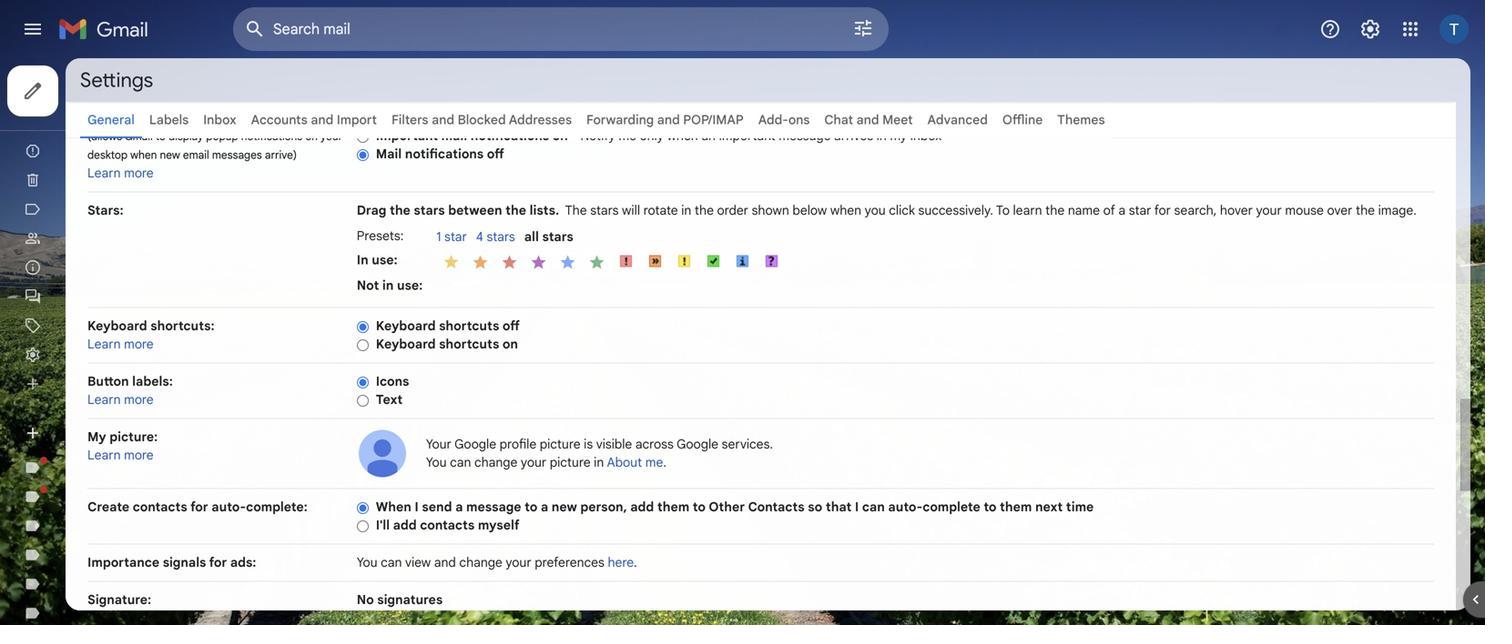 Task type: describe. For each thing, give the bounding box(es) containing it.
blocked
[[458, 112, 506, 128]]

importance signals for ads:
[[87, 555, 256, 571]]

visible
[[596, 437, 632, 453]]

off for keyboard shortcuts off
[[503, 318, 520, 334]]

new inside '(allows gmail to display popup notifications on your desktop when new email messages arrive) learn more'
[[160, 148, 180, 162]]

1 vertical spatial can
[[862, 500, 885, 516]]

learn more link for (allows
[[87, 165, 154, 181]]

0 horizontal spatial add
[[393, 518, 417, 534]]

2 them from the left
[[1000, 500, 1032, 516]]

1
[[437, 229, 441, 245]]

inbox
[[203, 112, 237, 128]]

notifications inside '(allows gmail to display popup notifications on your desktop when new email messages arrive) learn more'
[[241, 130, 303, 143]]

shown
[[752, 203, 790, 219]]

2 horizontal spatial on
[[553, 128, 568, 144]]

in left my
[[877, 128, 887, 144]]

settings image
[[1360, 18, 1382, 40]]

more for labels:
[[124, 392, 154, 408]]

popup
[[206, 130, 238, 143]]

2 i from the left
[[855, 500, 859, 516]]

will
[[622, 203, 640, 219]]

stars right 4 at the top left of page
[[487, 229, 515, 245]]

0 horizontal spatial me
[[619, 128, 637, 144]]

0 vertical spatial for
[[1155, 203, 1171, 219]]

contacts
[[748, 500, 805, 516]]

important mail notifications on - notify me only when an important message arrives in my inbox
[[376, 128, 942, 144]]

1 google from the left
[[455, 437, 496, 453]]

is
[[584, 437, 593, 453]]

1 star link
[[437, 229, 476, 247]]

Keyboard shortcuts on radio
[[357, 339, 369, 352]]

here link
[[608, 555, 634, 571]]

0 vertical spatial picture
[[540, 437, 581, 453]]

labels link
[[149, 112, 189, 128]]

5 the from the left
[[1356, 203, 1375, 219]]

4
[[476, 229, 484, 245]]

1 auto- from the left
[[212, 500, 246, 516]]

create
[[87, 500, 129, 516]]

When I send a message to a new person, add them to Other Contacts so that I can auto-complete to them next time radio
[[357, 502, 369, 515]]

1 horizontal spatial a
[[541, 500, 548, 516]]

support image
[[1320, 18, 1342, 40]]

learn for button
[[87, 392, 121, 408]]

signature:
[[87, 592, 151, 608]]

when i send a message to a new person, add them to other contacts so that i can auto-complete to them next time
[[376, 500, 1094, 516]]

ads:
[[230, 555, 256, 571]]

signatures
[[377, 592, 443, 608]]

accounts and import
[[251, 112, 377, 128]]

drag
[[357, 203, 387, 219]]

and for chat
[[857, 112, 879, 128]]

mail notifications off
[[376, 146, 504, 162]]

profile
[[500, 437, 537, 453]]

not in use:
[[357, 278, 423, 294]]

learn for keyboard
[[87, 337, 121, 352]]

name
[[1068, 203, 1100, 219]]

1 vertical spatial picture
[[550, 455, 591, 471]]

notifications down mail
[[405, 146, 484, 162]]

forwarding and pop/imap link
[[587, 112, 744, 128]]

-
[[571, 128, 577, 144]]

search,
[[1174, 203, 1217, 219]]

addresses
[[509, 112, 572, 128]]

lists.
[[530, 203, 559, 219]]

mail
[[376, 146, 402, 162]]

your down myself
[[506, 555, 532, 571]]

labels:
[[132, 374, 173, 390]]

forwarding
[[587, 112, 654, 128]]

in
[[357, 252, 369, 268]]

2 horizontal spatial a
[[1119, 203, 1126, 219]]

i'll add contacts myself
[[376, 518, 520, 534]]

1 vertical spatial change
[[459, 555, 503, 571]]

you can view and change your preferences here .
[[357, 555, 637, 571]]

here
[[608, 555, 634, 571]]

mail
[[441, 128, 467, 144]]

order
[[717, 203, 749, 219]]

about
[[607, 455, 642, 471]]

more for picture:
[[124, 448, 154, 464]]

image.
[[1379, 203, 1417, 219]]

1 horizontal spatial on
[[503, 337, 518, 352]]

1 horizontal spatial star
[[1129, 203, 1152, 219]]

and for accounts
[[311, 112, 334, 128]]

(allows
[[87, 130, 122, 143]]

so
[[808, 500, 823, 516]]

general link
[[87, 112, 135, 128]]

and for forwarding
[[657, 112, 680, 128]]

labels
[[149, 112, 189, 128]]

presets:
[[357, 228, 404, 244]]

can inside your google profile picture is visible across google services. you can change your picture in about me .
[[450, 455, 471, 471]]

arrive)
[[265, 148, 297, 162]]

your inside your google profile picture is visible across google services. you can change your picture in about me .
[[521, 455, 547, 471]]

signals
[[163, 555, 206, 571]]

0 horizontal spatial you
[[357, 555, 378, 571]]

inbox
[[911, 128, 942, 144]]

1 horizontal spatial new
[[552, 500, 577, 516]]

1 them from the left
[[657, 500, 690, 516]]

add-
[[758, 112, 789, 128]]

forwarding and pop/imap
[[587, 112, 744, 128]]

when
[[376, 500, 412, 516]]

only
[[640, 128, 664, 144]]

gmail image
[[58, 11, 158, 47]]

your right hover
[[1256, 203, 1282, 219]]

learn inside '(allows gmail to display popup notifications on your desktop when new email messages arrive) learn more'
[[87, 165, 121, 181]]

services.
[[722, 437, 773, 453]]

keyboard for keyboard shortcuts off
[[376, 318, 436, 334]]

(allows gmail to display popup notifications on your desktop when new email messages arrive) learn more
[[87, 130, 343, 181]]

. inside your google profile picture is visible across google services. you can change your picture in about me .
[[663, 455, 667, 471]]

keyboard for keyboard shortcuts on
[[376, 337, 436, 352]]

person,
[[581, 500, 627, 516]]

stars:
[[87, 203, 123, 219]]

complete
[[923, 500, 981, 516]]

chat and meet
[[825, 112, 913, 128]]

more inside '(allows gmail to display popup notifications on your desktop when new email messages arrive) learn more'
[[124, 165, 154, 181]]

to
[[996, 203, 1010, 219]]

keyboard shortcuts on
[[376, 337, 518, 352]]

chat
[[825, 112, 853, 128]]

learn for my
[[87, 448, 121, 464]]

all
[[524, 229, 539, 245]]

myself
[[478, 518, 520, 534]]

chat and meet link
[[825, 112, 913, 128]]



Task type: locate. For each thing, give the bounding box(es) containing it.
and left import
[[311, 112, 334, 128]]

star
[[1129, 203, 1152, 219], [445, 229, 467, 245]]

when
[[667, 128, 698, 144], [130, 148, 157, 162], [831, 203, 862, 219]]

send
[[422, 500, 452, 516]]

1 vertical spatial .
[[634, 555, 637, 571]]

2 the from the left
[[506, 203, 526, 219]]

important
[[376, 128, 438, 144]]

. down across
[[663, 455, 667, 471]]

learn more link down button
[[87, 392, 154, 408]]

add down when
[[393, 518, 417, 534]]

accounts
[[251, 112, 308, 128]]

learn more link down the desktop
[[87, 165, 154, 181]]

keyboard
[[87, 318, 147, 334], [376, 318, 436, 334], [376, 337, 436, 352]]

1 horizontal spatial .
[[663, 455, 667, 471]]

learn more link up button
[[87, 337, 154, 352]]

0 vertical spatial when
[[667, 128, 698, 144]]

stars
[[414, 203, 445, 219], [590, 203, 619, 219], [487, 229, 515, 245], [542, 229, 574, 245]]

keyboard up the icons
[[376, 337, 436, 352]]

google right your
[[455, 437, 496, 453]]

more down picture:
[[124, 448, 154, 464]]

main menu image
[[22, 18, 44, 40]]

0 horizontal spatial star
[[445, 229, 467, 245]]

to down the profile
[[525, 500, 538, 516]]

1 horizontal spatial them
[[1000, 500, 1032, 516]]

when inside '(allows gmail to display popup notifications on your desktop when new email messages arrive) learn more'
[[130, 148, 157, 162]]

click
[[889, 203, 915, 219]]

.
[[663, 455, 667, 471], [634, 555, 637, 571]]

between
[[448, 203, 502, 219]]

message
[[779, 128, 831, 144], [466, 500, 521, 516]]

1 horizontal spatial you
[[426, 455, 447, 471]]

you down your
[[426, 455, 447, 471]]

0 vertical spatial new
[[160, 148, 180, 162]]

no signatures
[[357, 592, 443, 608]]

0 vertical spatial shortcuts
[[439, 318, 499, 334]]

more inside my picture: learn more
[[124, 448, 154, 464]]

shortcuts down keyboard shortcuts off
[[439, 337, 499, 352]]

filters and blocked addresses
[[392, 112, 572, 128]]

auto- right that
[[888, 500, 923, 516]]

to right complete in the right bottom of the page
[[984, 500, 997, 516]]

shortcuts for off
[[439, 318, 499, 334]]

Search mail text field
[[273, 20, 802, 38]]

important
[[719, 128, 776, 144]]

keyboard for keyboard shortcuts: learn more
[[87, 318, 147, 334]]

1 vertical spatial me
[[646, 455, 663, 471]]

view
[[405, 555, 431, 571]]

off up keyboard shortcuts on
[[503, 318, 520, 334]]

a
[[1119, 203, 1126, 219], [455, 500, 463, 516], [541, 500, 548, 516]]

off for mail notifications off
[[487, 146, 504, 162]]

search mail image
[[239, 13, 271, 46]]

learn inside 'button labels: learn more'
[[87, 392, 121, 408]]

0 vertical spatial you
[[426, 455, 447, 471]]

learn more link for my
[[87, 448, 154, 464]]

2 horizontal spatial when
[[831, 203, 862, 219]]

the right over
[[1356, 203, 1375, 219]]

Text radio
[[357, 394, 369, 408]]

4 stars link
[[476, 229, 524, 247]]

add-ons
[[758, 112, 810, 128]]

me down across
[[646, 455, 663, 471]]

0 horizontal spatial when
[[130, 148, 157, 162]]

that
[[826, 500, 852, 516]]

more inside 'button labels: learn more'
[[124, 392, 154, 408]]

use: down in use:
[[397, 278, 423, 294]]

in down visible
[[594, 455, 604, 471]]

when down gmail
[[130, 148, 157, 162]]

Mail notifications off radio
[[357, 148, 369, 162]]

2 learn more link from the top
[[87, 337, 154, 352]]

1 horizontal spatial auto-
[[888, 500, 923, 516]]

button
[[87, 374, 129, 390]]

accounts and import link
[[251, 112, 377, 128]]

the right learn
[[1046, 203, 1065, 219]]

None search field
[[233, 7, 889, 51]]

change down the profile
[[475, 455, 518, 471]]

3 more from the top
[[124, 392, 154, 408]]

0 horizontal spatial google
[[455, 437, 496, 453]]

my
[[890, 128, 907, 144]]

preferences
[[535, 555, 605, 571]]

0 horizontal spatial for
[[190, 500, 208, 516]]

filters
[[392, 112, 429, 128]]

3 learn from the top
[[87, 392, 121, 408]]

and
[[311, 112, 334, 128], [432, 112, 455, 128], [657, 112, 680, 128], [857, 112, 879, 128], [434, 555, 456, 571]]

1 horizontal spatial can
[[450, 455, 471, 471]]

2 horizontal spatial can
[[862, 500, 885, 516]]

0 vertical spatial contacts
[[133, 500, 187, 516]]

learn inside my picture: learn more
[[87, 448, 121, 464]]

your down the profile
[[521, 455, 547, 471]]

off down blocked
[[487, 146, 504, 162]]

2 horizontal spatial for
[[1155, 203, 1171, 219]]

learn more link for button
[[87, 392, 154, 408]]

learn inside keyboard shortcuts: learn more
[[87, 337, 121, 352]]

general
[[87, 112, 135, 128]]

notifications right mail
[[471, 128, 549, 144]]

0 vertical spatial can
[[450, 455, 471, 471]]

advanced search options image
[[845, 10, 882, 46]]

Icons radio
[[357, 376, 369, 390]]

settings
[[80, 67, 153, 93]]

keyboard up button
[[87, 318, 147, 334]]

0 horizontal spatial a
[[455, 500, 463, 516]]

inbox link
[[203, 112, 237, 128]]

star right the of at top right
[[1129, 203, 1152, 219]]

more up labels:
[[124, 337, 154, 352]]

1 learn more link from the top
[[87, 165, 154, 181]]

2 vertical spatial can
[[381, 555, 402, 571]]

advanced
[[928, 112, 988, 128]]

themes
[[1058, 112, 1105, 128]]

2 auto- from the left
[[888, 500, 923, 516]]

for for importance signals for ads:
[[209, 555, 227, 571]]

. right preferences
[[634, 555, 637, 571]]

1 vertical spatial use:
[[397, 278, 423, 294]]

keyboard right the keyboard shortcuts off radio
[[376, 318, 436, 334]]

your inside '(allows gmail to display popup notifications on your desktop when new email messages arrive) learn more'
[[321, 130, 343, 143]]

a left person,
[[541, 500, 548, 516]]

learn more link down picture:
[[87, 448, 154, 464]]

you inside your google profile picture is visible across google services. you can change your picture in about me .
[[426, 455, 447, 471]]

google right across
[[677, 437, 719, 453]]

and for filters
[[432, 112, 455, 128]]

1 i from the left
[[415, 500, 419, 516]]

for up signals
[[190, 500, 208, 516]]

1 more from the top
[[124, 165, 154, 181]]

1 vertical spatial contacts
[[420, 518, 475, 534]]

0 horizontal spatial contacts
[[133, 500, 187, 516]]

the left lists.
[[506, 203, 526, 219]]

successively.
[[919, 203, 994, 219]]

desktop
[[87, 148, 128, 162]]

0 horizontal spatial on
[[305, 130, 318, 143]]

meet
[[883, 112, 913, 128]]

to left other
[[693, 500, 706, 516]]

1 vertical spatial for
[[190, 500, 208, 516]]

the right the drag
[[390, 203, 411, 219]]

contacts right create
[[133, 500, 187, 516]]

learn up button
[[87, 337, 121, 352]]

the
[[565, 203, 587, 219]]

in right not
[[382, 278, 394, 294]]

0 horizontal spatial .
[[634, 555, 637, 571]]

change inside your google profile picture is visible across google services. you can change your picture in about me .
[[475, 455, 518, 471]]

a right the of at top right
[[1119, 203, 1126, 219]]

offline
[[1003, 112, 1043, 128]]

rotate
[[644, 203, 678, 219]]

add-ons link
[[758, 112, 810, 128]]

contacts
[[133, 500, 187, 516], [420, 518, 475, 534]]

1 horizontal spatial contacts
[[420, 518, 475, 534]]

navigation
[[0, 0, 219, 626]]

4 the from the left
[[1046, 203, 1065, 219]]

stars right 'all'
[[542, 229, 574, 245]]

new down display
[[160, 148, 180, 162]]

add right person,
[[631, 500, 654, 516]]

I'll add contacts myself radio
[[357, 520, 369, 534]]

new left person,
[[552, 500, 577, 516]]

not
[[357, 278, 379, 294]]

my picture: learn more
[[87, 429, 158, 464]]

filters and blocked addresses link
[[392, 112, 572, 128]]

learn down the my
[[87, 448, 121, 464]]

them left next
[[1000, 500, 1032, 516]]

2 shortcuts from the top
[[439, 337, 499, 352]]

picture down is
[[550, 455, 591, 471]]

when left an
[[667, 128, 698, 144]]

keyboard inside keyboard shortcuts: learn more
[[87, 318, 147, 334]]

1 horizontal spatial for
[[209, 555, 227, 571]]

1 learn from the top
[[87, 165, 121, 181]]

in inside your google profile picture is visible across google services. you can change your picture in about me .
[[594, 455, 604, 471]]

0 horizontal spatial can
[[381, 555, 402, 571]]

can
[[450, 455, 471, 471], [862, 500, 885, 516], [381, 555, 402, 571]]

on down keyboard shortcuts off
[[503, 337, 518, 352]]

shortcuts:
[[151, 318, 215, 334]]

1 the from the left
[[390, 203, 411, 219]]

across
[[636, 437, 674, 453]]

i left 'send'
[[415, 500, 419, 516]]

and left an
[[657, 112, 680, 128]]

next
[[1036, 500, 1063, 516]]

star right 1
[[445, 229, 467, 245]]

1 horizontal spatial google
[[677, 437, 719, 453]]

Important mail notifications on radio
[[357, 130, 369, 144]]

1 vertical spatial when
[[130, 148, 157, 162]]

them left other
[[657, 500, 690, 516]]

your google profile picture is visible across google services. you can change your picture in about me .
[[426, 437, 773, 471]]

notify
[[580, 128, 615, 144]]

i right that
[[855, 500, 859, 516]]

me left only
[[619, 128, 637, 144]]

can down your
[[450, 455, 471, 471]]

learn more link for keyboard
[[87, 337, 154, 352]]

display
[[169, 130, 203, 143]]

0 vertical spatial message
[[779, 128, 831, 144]]

2 vertical spatial for
[[209, 555, 227, 571]]

in use:
[[357, 252, 398, 268]]

more inside keyboard shortcuts: learn more
[[124, 337, 154, 352]]

learn down the desktop
[[87, 165, 121, 181]]

more for shortcuts:
[[124, 337, 154, 352]]

0 horizontal spatial new
[[160, 148, 180, 162]]

more
[[124, 165, 154, 181], [124, 337, 154, 352], [124, 392, 154, 408], [124, 448, 154, 464]]

1 vertical spatial off
[[503, 318, 520, 334]]

a up i'll add contacts myself on the left bottom of the page
[[455, 500, 463, 516]]

you down i'll add contacts myself radio
[[357, 555, 378, 571]]

on inside '(allows gmail to display popup notifications on your desktop when new email messages arrive) learn more'
[[305, 130, 318, 143]]

when left you
[[831, 203, 862, 219]]

auto-
[[212, 500, 246, 516], [888, 500, 923, 516]]

can right that
[[862, 500, 885, 516]]

1 horizontal spatial when
[[667, 128, 698, 144]]

picture image
[[357, 429, 408, 480]]

over
[[1327, 203, 1353, 219]]

to down 'labels' link
[[156, 130, 166, 143]]

about me link
[[607, 455, 663, 471]]

other
[[709, 500, 745, 516]]

0 vertical spatial star
[[1129, 203, 1152, 219]]

on down accounts and import 'link'
[[305, 130, 318, 143]]

keyboard shortcuts: learn more
[[87, 318, 215, 352]]

time
[[1066, 500, 1094, 516]]

4 learn from the top
[[87, 448, 121, 464]]

2 learn from the top
[[87, 337, 121, 352]]

0 vertical spatial .
[[663, 455, 667, 471]]

me
[[619, 128, 637, 144], [646, 455, 663, 471]]

more down labels:
[[124, 392, 154, 408]]

0 horizontal spatial them
[[657, 500, 690, 516]]

0 horizontal spatial i
[[415, 500, 419, 516]]

button labels: learn more
[[87, 374, 173, 408]]

0 horizontal spatial auto-
[[212, 500, 246, 516]]

Keyboard shortcuts off radio
[[357, 320, 369, 334]]

1 vertical spatial message
[[466, 500, 521, 516]]

4 learn more link from the top
[[87, 448, 154, 464]]

1 vertical spatial you
[[357, 555, 378, 571]]

1 vertical spatial add
[[393, 518, 417, 534]]

0 horizontal spatial message
[[466, 500, 521, 516]]

0 vertical spatial me
[[619, 128, 637, 144]]

1 vertical spatial new
[[552, 500, 577, 516]]

your down accounts and import 'link'
[[321, 130, 343, 143]]

and right "filters"
[[432, 112, 455, 128]]

for left ads:
[[209, 555, 227, 571]]

1 shortcuts from the top
[[439, 318, 499, 334]]

and right chat
[[857, 112, 879, 128]]

0 vertical spatial use:
[[372, 252, 398, 268]]

offline link
[[1003, 112, 1043, 128]]

2 google from the left
[[677, 437, 719, 453]]

1 vertical spatial shortcuts
[[439, 337, 499, 352]]

use: right in
[[372, 252, 398, 268]]

3 the from the left
[[695, 203, 714, 219]]

1 vertical spatial star
[[445, 229, 467, 245]]

1 horizontal spatial message
[[779, 128, 831, 144]]

to
[[156, 130, 166, 143], [525, 500, 538, 516], [693, 500, 706, 516], [984, 500, 997, 516]]

shortcuts for on
[[439, 337, 499, 352]]

0 vertical spatial change
[[475, 455, 518, 471]]

shortcuts up keyboard shortcuts on
[[439, 318, 499, 334]]

stars left will
[[590, 203, 619, 219]]

contacts down 'send'
[[420, 518, 475, 534]]

2 vertical spatial when
[[831, 203, 862, 219]]

the left order
[[695, 203, 714, 219]]

4 more from the top
[[124, 448, 154, 464]]

in
[[877, 128, 887, 144], [681, 203, 692, 219], [382, 278, 394, 294], [594, 455, 604, 471]]

hover
[[1220, 203, 1253, 219]]

notifications down accounts
[[241, 130, 303, 143]]

stars up 1
[[414, 203, 445, 219]]

for left search,
[[1155, 203, 1171, 219]]

0 vertical spatial off
[[487, 146, 504, 162]]

messages
[[212, 148, 262, 162]]

in right rotate
[[681, 203, 692, 219]]

0 vertical spatial add
[[631, 500, 654, 516]]

can left view
[[381, 555, 402, 571]]

icons
[[376, 374, 409, 390]]

1 horizontal spatial me
[[646, 455, 663, 471]]

complete:
[[246, 500, 308, 516]]

for for create contacts for auto-complete:
[[190, 500, 208, 516]]

learn down button
[[87, 392, 121, 408]]

to inside '(allows gmail to display popup notifications on your desktop when new email messages arrive) learn more'
[[156, 130, 166, 143]]

auto- up ads:
[[212, 500, 246, 516]]

1 horizontal spatial i
[[855, 500, 859, 516]]

me inside your google profile picture is visible across google services. you can change your picture in about me .
[[646, 455, 663, 471]]

create contacts for auto-complete:
[[87, 500, 308, 516]]

change down myself
[[459, 555, 503, 571]]

picture left is
[[540, 437, 581, 453]]

1 horizontal spatial add
[[631, 500, 654, 516]]

and right view
[[434, 555, 456, 571]]

gmail
[[125, 130, 153, 143]]

ons
[[789, 112, 810, 128]]

more down the desktop
[[124, 165, 154, 181]]

3 learn more link from the top
[[87, 392, 154, 408]]

mouse
[[1286, 203, 1324, 219]]

2 more from the top
[[124, 337, 154, 352]]

on left - on the top of page
[[553, 128, 568, 144]]

below
[[793, 203, 827, 219]]



Task type: vqa. For each thing, say whether or not it's contained in the screenshot.
Mail Notifications Off
yes



